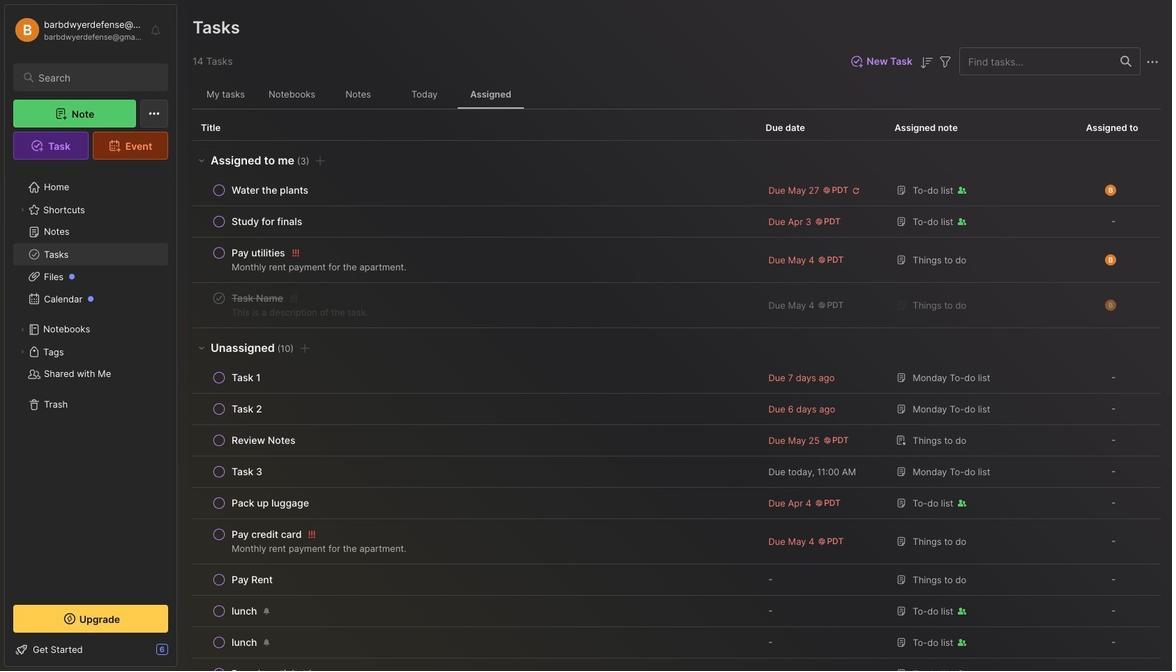Task type: locate. For each thing, give the bounding box(es) containing it.
row
[[193, 175, 1161, 207], [201, 181, 749, 200], [193, 207, 1161, 238], [201, 212, 749, 232], [193, 238, 1161, 283], [201, 244, 749, 277], [193, 283, 1161, 329], [201, 289, 749, 322], [193, 363, 1161, 394], [201, 368, 749, 388], [193, 394, 1161, 426], [201, 400, 749, 419], [193, 426, 1161, 457], [201, 431, 749, 451], [193, 457, 1161, 488], [201, 463, 749, 482], [193, 488, 1161, 520], [201, 494, 749, 514], [193, 520, 1161, 565], [201, 525, 749, 559], [193, 565, 1161, 597], [201, 571, 749, 590], [193, 597, 1161, 628], [201, 602, 749, 622], [193, 628, 1161, 659], [201, 634, 749, 653], [193, 659, 1161, 672], [201, 665, 749, 672]]

None search field
[[38, 69, 156, 86]]

pay rent 12 cell
[[232, 574, 273, 587]]

Search text field
[[38, 71, 156, 84]]

none search field inside main element
[[38, 69, 156, 86]]

row group
[[193, 141, 1161, 672]]

tree
[[5, 168, 177, 593]]

1 horizontal spatial cell
[[1064, 659, 1161, 672]]

expand tags image
[[18, 348, 27, 357]]

0 horizontal spatial cell
[[757, 659, 886, 672]]

main element
[[0, 0, 181, 672]]

click to collapse image
[[176, 646, 187, 663]]

expand notebooks image
[[18, 326, 27, 334]]

More actions and view options field
[[1141, 52, 1161, 70]]

cell
[[757, 659, 886, 672], [1064, 659, 1161, 672]]

water the plants 1 cell
[[232, 184, 308, 197]]

Account field
[[13, 16, 142, 44]]

create a task image
[[312, 152, 329, 169]]

more actions and view options image
[[1144, 54, 1161, 70]]

pay credit card 11 cell
[[232, 528, 302, 542]]

Find tasks… text field
[[960, 50, 1112, 73]]

review notes 8 cell
[[232, 434, 296, 448]]

task 1 6 cell
[[232, 371, 261, 385]]

study for finals 2 cell
[[232, 215, 302, 229]]

tree inside main element
[[5, 168, 177, 593]]



Task type: describe. For each thing, give the bounding box(es) containing it.
lunch 14 cell
[[232, 636, 257, 650]]

2 cell from the left
[[1064, 659, 1161, 672]]

task name 4 cell
[[232, 292, 283, 306]]

Help and Learning task checklist field
[[5, 639, 177, 661]]

Filter tasks field
[[937, 52, 954, 70]]

task 3 9 cell
[[232, 465, 262, 479]]

1 cell from the left
[[757, 659, 886, 672]]

Sort tasks by… field
[[918, 53, 935, 71]]

pack up luggage 10 cell
[[232, 497, 309, 511]]

collapse assignedtome image
[[196, 155, 207, 166]]

collapse unassigned image
[[196, 343, 207, 354]]

task 2 7 cell
[[232, 403, 262, 417]]

create a task image
[[297, 340, 313, 357]]

buy plane ticket home 15 cell
[[232, 668, 335, 672]]

pay utilities 3 cell
[[232, 246, 285, 260]]

lunch 13 cell
[[232, 605, 257, 619]]

filter tasks image
[[937, 54, 954, 70]]



Task type: vqa. For each thing, say whether or not it's contained in the screenshot.
Notes to the middle
no



